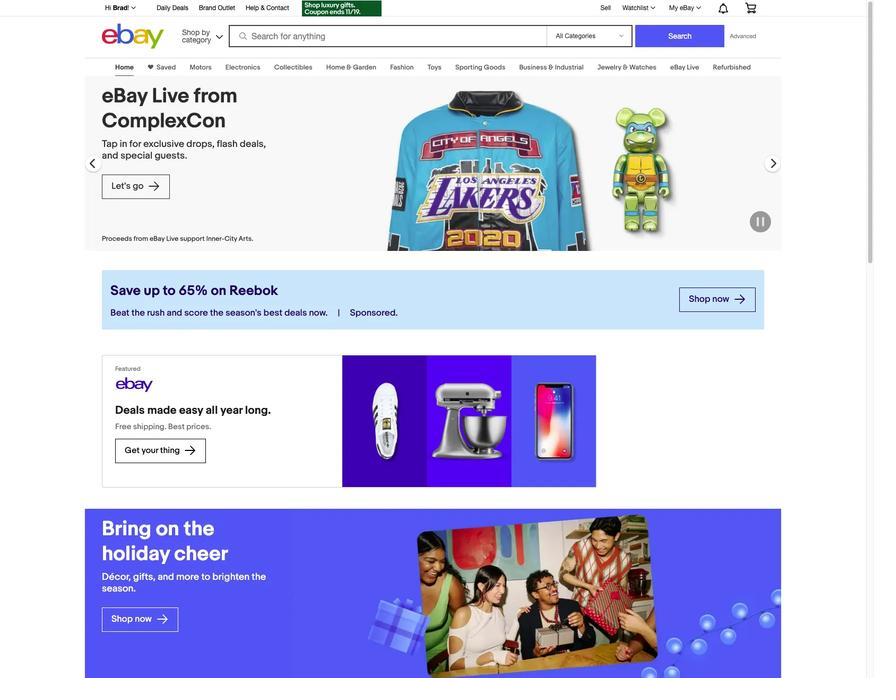 Task type: describe. For each thing, give the bounding box(es) containing it.
my ebay
[[670, 4, 695, 12]]

saved
[[157, 63, 176, 72]]

prices.
[[186, 422, 211, 432]]

beat
[[110, 308, 129, 319]]

rush
[[147, 308, 165, 319]]

ebay live link
[[671, 63, 699, 72]]

business
[[520, 63, 547, 72]]

help & contact
[[246, 4, 289, 12]]

business & industrial
[[520, 63, 584, 72]]

daily deals
[[157, 4, 188, 12]]

and inside bring on the holiday cheer décor, gifts, and more to brighten the season.
[[158, 572, 174, 583]]

daily deals link
[[157, 3, 188, 14]]

home for home
[[115, 63, 134, 72]]

1 horizontal spatial on
[[211, 283, 226, 300]]

collectibles link
[[274, 63, 313, 72]]

toys
[[428, 63, 442, 72]]

ebay live from complexcon tap in for exclusive drops, flash deals, and special guests.
[[102, 84, 266, 162]]

in
[[120, 138, 127, 150]]

special
[[120, 150, 153, 162]]

holiday
[[102, 542, 170, 567]]

deals made easy all year long. free shipping. best prices.
[[115, 404, 271, 432]]

thing
[[160, 446, 180, 456]]

help
[[246, 4, 259, 12]]

cheer
[[174, 542, 228, 567]]

2 vertical spatial live
[[166, 234, 179, 243]]

reebok
[[229, 283, 278, 300]]

electronics
[[226, 63, 261, 72]]

home & garden link
[[326, 63, 377, 72]]

to inside bring on the holiday cheer décor, gifts, and more to brighten the season.
[[201, 572, 210, 583]]

let's go
[[112, 181, 146, 192]]

my ebay link
[[664, 2, 706, 14]]

best
[[168, 422, 185, 432]]

your shopping cart image
[[745, 3, 757, 13]]

free
[[115, 422, 131, 432]]

get
[[125, 446, 140, 456]]

now.
[[309, 308, 328, 319]]

sporting
[[456, 63, 483, 72]]

home & garden
[[326, 63, 377, 72]]

watches
[[630, 63, 657, 72]]

shipping.
[[133, 422, 166, 432]]

brighten
[[213, 572, 250, 583]]

on inside bring on the holiday cheer décor, gifts, and more to brighten the season.
[[156, 517, 179, 542]]

watchlist link
[[617, 2, 661, 14]]

for
[[129, 138, 141, 150]]

season's
[[226, 308, 262, 319]]

proceeds
[[102, 234, 132, 243]]

home for home & garden
[[326, 63, 345, 72]]

long.
[[245, 404, 271, 418]]

hi
[[105, 4, 111, 12]]

brand outlet link
[[199, 3, 235, 14]]

let's go link
[[102, 175, 170, 199]]

industrial
[[555, 63, 584, 72]]

motors
[[190, 63, 212, 72]]

daily
[[157, 4, 171, 12]]

my
[[670, 4, 678, 12]]

refurbished
[[713, 63, 751, 72]]

shop by category button
[[177, 24, 225, 46]]

shop by category
[[182, 28, 211, 44]]

the right brighten
[[252, 572, 266, 583]]

& for watches
[[623, 63, 628, 72]]

account navigation
[[99, 0, 765, 18]]

0 horizontal spatial to
[[163, 283, 176, 300]]

deals inside deals made easy all year long. free shipping. best prices.
[[115, 404, 145, 418]]

flash
[[217, 138, 238, 150]]

jewelry
[[598, 63, 622, 72]]

ebay inside my ebay link
[[680, 4, 695, 12]]

sell
[[601, 4, 611, 11]]

!
[[127, 4, 129, 12]]

goods
[[484, 63, 506, 72]]

all
[[206, 404, 218, 418]]

ebay live
[[671, 63, 699, 72]]

complexcon
[[102, 109, 226, 134]]

season.
[[102, 583, 136, 595]]

the up more
[[184, 517, 214, 542]]

brand outlet
[[199, 4, 235, 12]]

deals
[[285, 308, 307, 319]]

tap
[[102, 138, 118, 150]]

inner-
[[206, 234, 225, 243]]

& for industrial
[[549, 63, 554, 72]]

electronics link
[[226, 63, 261, 72]]

65%
[[179, 283, 208, 300]]

city
[[225, 234, 237, 243]]

1 vertical spatial and
[[167, 308, 182, 319]]

sponsored.
[[350, 308, 398, 319]]

bring on the holiday cheer link
[[102, 517, 278, 567]]

drops,
[[187, 138, 215, 150]]

the right score
[[210, 308, 224, 319]]

shop by category banner
[[99, 0, 765, 52]]

by
[[202, 28, 210, 36]]



Task type: vqa. For each thing, say whether or not it's contained in the screenshot.
"Featured"
yes



Task type: locate. For each thing, give the bounding box(es) containing it.
1 horizontal spatial shop now
[[689, 294, 732, 305]]

shop for save up to 65% on reebok
[[689, 294, 711, 305]]

made
[[147, 404, 177, 418]]

1 horizontal spatial shop
[[182, 28, 200, 36]]

fashion link
[[390, 63, 414, 72]]

ebay
[[680, 4, 695, 12], [671, 63, 686, 72], [102, 84, 148, 109], [150, 234, 165, 243]]

live left refurbished 'link'
[[687, 63, 699, 72]]

jewelry & watches link
[[598, 63, 657, 72]]

live left support
[[166, 234, 179, 243]]

home left saved link on the top left of page
[[115, 63, 134, 72]]

collectibles
[[274, 63, 313, 72]]

& right help
[[261, 4, 265, 12]]

deals
[[172, 4, 188, 12], [115, 404, 145, 418]]

0 horizontal spatial home
[[115, 63, 134, 72]]

to right up
[[163, 283, 176, 300]]

sell link
[[596, 4, 616, 11]]

from inside 'ebay live from complexcon tap in for exclusive drops, flash deals, and special guests.'
[[194, 84, 238, 109]]

& inside account navigation
[[261, 4, 265, 12]]

1 horizontal spatial now
[[713, 294, 730, 305]]

help & contact link
[[246, 3, 289, 14]]

on right bring
[[156, 517, 179, 542]]

shop
[[182, 28, 200, 36], [689, 294, 711, 305], [112, 614, 133, 625]]

2 vertical spatial shop
[[112, 614, 133, 625]]

shop inside shop by category
[[182, 28, 200, 36]]

0 vertical spatial and
[[102, 150, 118, 162]]

get your thing
[[125, 446, 182, 456]]

0 horizontal spatial shop now link
[[102, 608, 178, 632]]

deals,
[[240, 138, 266, 150]]

on up 'beat the rush and score the season's best deals now.'
[[211, 283, 226, 300]]

garden
[[353, 63, 377, 72]]

0 horizontal spatial shop
[[112, 614, 133, 625]]

save up to 65% on reebok link
[[110, 283, 671, 300]]

contact
[[267, 4, 289, 12]]

fashion
[[390, 63, 414, 72]]

guests.
[[155, 150, 187, 162]]

ebay inside 'ebay live from complexcon tap in for exclusive drops, flash deals, and special guests.'
[[102, 84, 148, 109]]

refurbished link
[[713, 63, 751, 72]]

score
[[184, 308, 208, 319]]

shop now for bring on the holiday cheer
[[112, 614, 154, 625]]

0 horizontal spatial shop now
[[112, 614, 154, 625]]

1 horizontal spatial to
[[201, 572, 210, 583]]

let's
[[112, 181, 131, 192]]

1 vertical spatial on
[[156, 517, 179, 542]]

0 horizontal spatial from
[[134, 234, 148, 243]]

and down tap
[[102, 150, 118, 162]]

1 vertical spatial shop now link
[[102, 608, 178, 632]]

now for save up to 65% on reebok
[[713, 294, 730, 305]]

0 vertical spatial shop now
[[689, 294, 732, 305]]

go
[[133, 181, 144, 192]]

bring
[[102, 517, 151, 542]]

live for ebay live
[[687, 63, 699, 72]]

get the coupon image
[[302, 1, 382, 16]]

to
[[163, 283, 176, 300], [201, 572, 210, 583]]

saved link
[[153, 63, 176, 72]]

shop now link for save up to 65% on reebok
[[680, 288, 756, 312]]

& left garden
[[347, 63, 352, 72]]

support
[[180, 234, 205, 243]]

& for garden
[[347, 63, 352, 72]]

save up to 65% on reebok
[[110, 283, 278, 300]]

0 horizontal spatial deals
[[115, 404, 145, 418]]

save
[[110, 283, 141, 300]]

year
[[220, 404, 243, 418]]

0 horizontal spatial on
[[156, 517, 179, 542]]

up
[[144, 283, 160, 300]]

now
[[713, 294, 730, 305], [135, 614, 152, 625]]

shop now link for bring on the holiday cheer
[[102, 608, 178, 632]]

from down motors
[[194, 84, 238, 109]]

0 vertical spatial live
[[687, 63, 699, 72]]

sporting goods
[[456, 63, 506, 72]]

on
[[211, 283, 226, 300], [156, 517, 179, 542]]

brad
[[113, 4, 127, 12]]

&
[[261, 4, 265, 12], [347, 63, 352, 72], [549, 63, 554, 72], [623, 63, 628, 72]]

motors link
[[190, 63, 212, 72]]

1 horizontal spatial from
[[194, 84, 238, 109]]

ebay right my
[[680, 4, 695, 12]]

1 vertical spatial to
[[201, 572, 210, 583]]

watchlist
[[623, 4, 649, 12]]

and inside 'ebay live from complexcon tap in for exclusive drops, flash deals, and special guests.'
[[102, 150, 118, 162]]

0 vertical spatial shop now link
[[680, 288, 756, 312]]

0 vertical spatial from
[[194, 84, 238, 109]]

ebay up 'in'
[[102, 84, 148, 109]]

exclusive
[[143, 138, 184, 150]]

1 horizontal spatial deals
[[172, 4, 188, 12]]

1 vertical spatial deals
[[115, 404, 145, 418]]

1 vertical spatial live
[[152, 84, 189, 109]]

ebay live from complexcon link
[[102, 84, 278, 134]]

easy
[[179, 404, 203, 418]]

bring on the holiday cheer décor, gifts, and more to brighten the season.
[[102, 517, 266, 595]]

0 vertical spatial shop
[[182, 28, 200, 36]]

toys link
[[428, 63, 442, 72]]

live down "saved"
[[152, 84, 189, 109]]

and right rush
[[167, 308, 182, 319]]

0 vertical spatial to
[[163, 283, 176, 300]]

1 home from the left
[[115, 63, 134, 72]]

|
[[338, 308, 340, 319]]

advanced link
[[725, 25, 762, 47]]

0 vertical spatial deals
[[172, 4, 188, 12]]

2 vertical spatial and
[[158, 572, 174, 583]]

1 vertical spatial now
[[135, 614, 152, 625]]

décor,
[[102, 572, 131, 583]]

deals up free
[[115, 404, 145, 418]]

& for contact
[[261, 4, 265, 12]]

live for ebay live from complexcon tap in for exclusive drops, flash deals, and special guests.
[[152, 84, 189, 109]]

home left garden
[[326, 63, 345, 72]]

home
[[115, 63, 134, 72], [326, 63, 345, 72]]

jewelry & watches
[[598, 63, 657, 72]]

Search for anything text field
[[230, 26, 545, 46]]

none submit inside shop by category banner
[[636, 25, 725, 47]]

beat the rush and score the season's best deals now.
[[110, 308, 328, 319]]

1 horizontal spatial home
[[326, 63, 345, 72]]

shop now
[[689, 294, 732, 305], [112, 614, 154, 625]]

shop now for save up to 65% on reebok
[[689, 294, 732, 305]]

main content containing ebay live from complexcon
[[0, 52, 867, 679]]

1 horizontal spatial shop now link
[[680, 288, 756, 312]]

the left rush
[[131, 308, 145, 319]]

outlet
[[218, 4, 235, 12]]

gifts,
[[133, 572, 156, 583]]

None submit
[[636, 25, 725, 47]]

0 horizontal spatial now
[[135, 614, 152, 625]]

& right jewelry
[[623, 63, 628, 72]]

more
[[176, 572, 199, 583]]

live inside 'ebay live from complexcon tap in for exclusive drops, flash deals, and special guests.'
[[152, 84, 189, 109]]

and right "gifts," on the left bottom of page
[[158, 572, 174, 583]]

and
[[102, 150, 118, 162], [167, 308, 182, 319], [158, 572, 174, 583]]

to right more
[[201, 572, 210, 583]]

1 vertical spatial from
[[134, 234, 148, 243]]

ebay left support
[[150, 234, 165, 243]]

arts.
[[239, 234, 253, 243]]

category
[[182, 35, 211, 44]]

1 vertical spatial shop now
[[112, 614, 154, 625]]

sporting goods link
[[456, 63, 506, 72]]

0 vertical spatial now
[[713, 294, 730, 305]]

shop for bring on the holiday cheer
[[112, 614, 133, 625]]

0 vertical spatial on
[[211, 283, 226, 300]]

from right "proceeds"
[[134, 234, 148, 243]]

2 home from the left
[[326, 63, 345, 72]]

1 vertical spatial shop
[[689, 294, 711, 305]]

brand
[[199, 4, 216, 12]]

2 horizontal spatial shop
[[689, 294, 711, 305]]

shop now link
[[680, 288, 756, 312], [102, 608, 178, 632]]

deals right daily
[[172, 4, 188, 12]]

main content
[[0, 52, 867, 679]]

deals inside 'daily deals' link
[[172, 4, 188, 12]]

your
[[142, 446, 158, 456]]

now for bring on the holiday cheer
[[135, 614, 152, 625]]

ebay right watches
[[671, 63, 686, 72]]

& right business on the right top of the page
[[549, 63, 554, 72]]

advanced
[[730, 33, 757, 39]]



